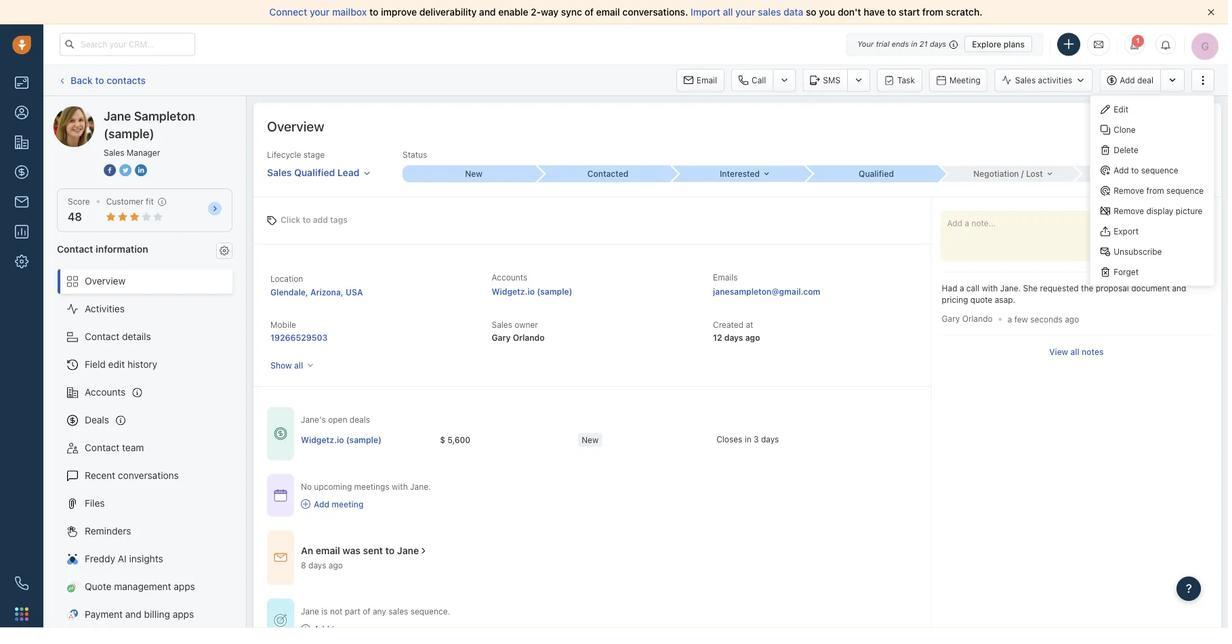 Task type: locate. For each thing, give the bounding box(es) containing it.
history
[[127, 359, 157, 370]]

1 remove from the top
[[1114, 186, 1144, 196]]

manager
[[127, 148, 160, 157]]

view all notes
[[1049, 347, 1104, 356]]

jane sampleton (sample) down contacts
[[81, 106, 192, 117]]

contact down 48 in the top left of the page
[[57, 243, 93, 254]]

accounts widgetz.io (sample)
[[492, 273, 572, 296]]

1 horizontal spatial gary
[[942, 314, 960, 324]]

0 horizontal spatial a
[[960, 284, 964, 293]]

1 horizontal spatial your
[[736, 6, 755, 18]]

/ inside 'link'
[[1021, 169, 1024, 179]]

of right sync
[[585, 6, 594, 18]]

of left any
[[363, 607, 370, 616]]

1 vertical spatial contact
[[85, 331, 119, 342]]

0 vertical spatial contact
[[57, 243, 93, 254]]

0 vertical spatial widgetz.io
[[492, 287, 535, 296]]

plans
[[1004, 39, 1025, 49]]

container_wx8msf4aqz5i3rn1 image left no
[[274, 489, 287, 502]]

jane sampleton (sample) up manager at the top left of the page
[[104, 108, 195, 141]]

1 horizontal spatial widgetz.io
[[492, 287, 535, 296]]

2 vertical spatial and
[[125, 609, 142, 620]]

1 vertical spatial overview
[[85, 276, 126, 287]]

0 vertical spatial add
[[1120, 76, 1135, 85]]

sales for sales qualified lead
[[267, 167, 292, 178]]

0 vertical spatial and
[[479, 6, 496, 18]]

container_wx8msf4aqz5i3rn1 image
[[274, 489, 287, 502], [301, 500, 310, 509], [274, 551, 287, 565]]

0 horizontal spatial qualified
[[294, 167, 335, 178]]

0 horizontal spatial your
[[310, 6, 330, 18]]

container_wx8msf4aqz5i3rn1 image
[[274, 427, 287, 441], [419, 546, 429, 556], [274, 614, 287, 627], [301, 625, 310, 628]]

linkedin circled image
[[135, 163, 147, 177]]

1 horizontal spatial accounts
[[492, 273, 528, 282]]

gary down the accounts widgetz.io (sample)
[[492, 333, 511, 342]]

all right import
[[723, 6, 733, 18]]

back
[[70, 74, 93, 86]]

sales right any
[[389, 607, 408, 616]]

back to contacts link
[[57, 70, 146, 91]]

1 horizontal spatial sales
[[758, 6, 781, 18]]

$ 5,600
[[440, 435, 471, 445]]

days right 21
[[930, 40, 946, 48]]

5,600
[[448, 435, 471, 445]]

you
[[819, 6, 835, 18]]

freshworks switcher image
[[15, 608, 28, 621]]

widgetz.io down jane's
[[301, 435, 344, 445]]

0 vertical spatial all
[[723, 6, 733, 18]]

/ for won
[[1133, 169, 1136, 179]]

conversations.
[[623, 6, 688, 18]]

1 vertical spatial ago
[[745, 333, 760, 342]]

qualified
[[294, 167, 335, 178], [859, 169, 894, 179]]

sales left activities
[[1015, 76, 1036, 85]]

jane. up asap.
[[1000, 284, 1021, 293]]

mobile 19266529503
[[270, 320, 328, 342]]

sampleton down contacts
[[104, 106, 151, 117]]

days inside created at 12 days ago
[[724, 333, 743, 342]]

contacted
[[588, 169, 629, 179]]

information
[[96, 243, 148, 254]]

accounts inside the accounts widgetz.io (sample)
[[492, 273, 528, 282]]

all right view
[[1071, 347, 1080, 356]]

1 vertical spatial widgetz.io
[[301, 435, 344, 445]]

0 horizontal spatial widgetz.io
[[301, 435, 344, 445]]

quote management apps
[[85, 581, 195, 592]]

sales down the lifecycle
[[267, 167, 292, 178]]

remove up export at the top of the page
[[1114, 206, 1144, 216]]

add for add to sequence
[[1114, 166, 1129, 175]]

add meeting
[[314, 500, 364, 509]]

closes in 3 days
[[717, 435, 779, 444]]

fit
[[146, 197, 154, 206]]

jane
[[81, 106, 102, 117], [104, 108, 131, 123], [397, 545, 419, 557], [301, 607, 319, 616]]

negotiation
[[974, 169, 1019, 179]]

janesampleton@gmail.com link
[[713, 285, 820, 298]]

document
[[1131, 284, 1170, 293]]

to left start
[[887, 6, 896, 18]]

gary down pricing
[[942, 314, 960, 324]]

container_wx8msf4aqz5i3rn1 image down no
[[301, 500, 310, 509]]

edit
[[108, 359, 125, 370]]

container_wx8msf4aqz5i3rn1 image right 'sent' at the left bottom of the page
[[419, 546, 429, 556]]

2 remove from the top
[[1114, 206, 1144, 216]]

ago down was
[[329, 561, 343, 571]]

apps right management
[[174, 581, 195, 592]]

0 horizontal spatial overview
[[85, 276, 126, 287]]

with right meetings
[[392, 482, 408, 491]]

orlando down owner
[[513, 333, 545, 342]]

contact for contact details
[[85, 331, 119, 342]]

arizona,
[[310, 287, 344, 297]]

owner
[[515, 320, 538, 330]]

jane down contacts
[[104, 108, 131, 123]]

(sample) inside jane sampleton (sample)
[[104, 126, 154, 141]]

all for view all notes
[[1071, 347, 1080, 356]]

in
[[911, 40, 918, 48], [745, 435, 752, 444]]

and inside had a call with jane. she requested the proposal document and pricing quote asap.
[[1172, 284, 1187, 293]]

display
[[1147, 206, 1174, 216]]

jane.
[[1000, 284, 1021, 293], [410, 482, 431, 491]]

explore plans
[[972, 39, 1025, 49]]

1 vertical spatial in
[[745, 435, 752, 444]]

email
[[596, 6, 620, 18], [316, 545, 340, 557]]

1 vertical spatial widgetz.io (sample) link
[[301, 434, 382, 446]]

location glendale, arizona, usa
[[270, 274, 363, 297]]

meeting button
[[929, 69, 988, 92]]

0 horizontal spatial gary
[[492, 333, 511, 342]]

contact down "activities"
[[85, 331, 119, 342]]

any
[[373, 607, 386, 616]]

0 horizontal spatial with
[[392, 482, 408, 491]]

details
[[122, 331, 151, 342]]

sales
[[1015, 76, 1036, 85], [104, 148, 124, 157], [267, 167, 292, 178], [492, 320, 512, 330]]

0 horizontal spatial orlando
[[513, 333, 545, 342]]

0 vertical spatial orlando
[[962, 314, 993, 324]]

email up 8 days ago
[[316, 545, 340, 557]]

sales for sales activities
[[1015, 76, 1036, 85]]

overview up "activities"
[[85, 276, 126, 287]]

0 vertical spatial apps
[[174, 581, 195, 592]]

container_wx8msf4aqz5i3rn1 image left the 8
[[274, 551, 287, 565]]

jane sampleton (sample)
[[81, 106, 192, 117], [104, 108, 195, 141]]

no upcoming meetings with jane.
[[301, 482, 431, 491]]

0 horizontal spatial and
[[125, 609, 142, 620]]

an
[[301, 545, 313, 557]]

days right 3
[[761, 435, 779, 444]]

sampleton up manager at the top left of the page
[[134, 108, 195, 123]]

$
[[440, 435, 445, 445]]

customer
[[106, 197, 144, 206]]

orlando down quote
[[962, 314, 993, 324]]

trial
[[876, 40, 890, 48]]

0 vertical spatial remove
[[1114, 186, 1144, 196]]

1 horizontal spatial in
[[911, 40, 918, 48]]

add down 'upcoming'
[[314, 500, 329, 509]]

1 horizontal spatial overview
[[267, 118, 324, 134]]

jane is not part of any sales sequence.
[[301, 607, 450, 616]]

sales up facebook circled icon on the left of page
[[104, 148, 124, 157]]

row
[[301, 427, 855, 455]]

billing
[[144, 609, 170, 620]]

accounts for accounts widgetz.io (sample)
[[492, 273, 528, 282]]

1 horizontal spatial ago
[[745, 333, 760, 342]]

0 vertical spatial accounts
[[492, 273, 528, 282]]

0 horizontal spatial /
[[1021, 169, 1024, 179]]

21
[[920, 40, 928, 48]]

add left deal
[[1120, 76, 1135, 85]]

accounts up deals
[[85, 387, 126, 398]]

1 horizontal spatial of
[[585, 6, 594, 18]]

sales left owner
[[492, 320, 512, 330]]

add for add deal
[[1120, 76, 1135, 85]]

show all
[[270, 361, 303, 370]]

contact up recent
[[85, 442, 119, 454]]

1 vertical spatial sequence
[[1167, 186, 1204, 196]]

close image
[[1208, 9, 1215, 16]]

meetings
[[354, 482, 390, 491]]

sales left data
[[758, 6, 781, 18]]

1 vertical spatial orlando
[[513, 333, 545, 342]]

negotiation / lost link
[[939, 166, 1074, 182]]

1 horizontal spatial new
[[582, 435, 599, 445]]

upcoming
[[314, 482, 352, 491]]

(sample) down the 'deals'
[[346, 435, 382, 445]]

0 horizontal spatial widgetz.io (sample) link
[[301, 434, 382, 446]]

widgetz.io (sample) link up owner
[[492, 287, 572, 296]]

jane left is at the left of page
[[301, 607, 319, 616]]

2 horizontal spatial and
[[1172, 284, 1187, 293]]

0 vertical spatial new
[[465, 169, 482, 179]]

1 / from the left
[[1021, 169, 1024, 179]]

container_wx8msf4aqz5i3rn1 image inside add meeting link
[[301, 500, 310, 509]]

0 vertical spatial sequence
[[1141, 166, 1179, 175]]

0 horizontal spatial jane.
[[410, 482, 431, 491]]

had
[[942, 284, 957, 293]]

0 vertical spatial widgetz.io (sample) link
[[492, 287, 572, 296]]

and left enable
[[479, 6, 496, 18]]

notes
[[1082, 347, 1104, 356]]

1 vertical spatial jane.
[[410, 482, 431, 491]]

quote
[[971, 295, 993, 305]]

meeting
[[950, 76, 981, 85]]

0 horizontal spatial all
[[294, 361, 303, 370]]

in inside row
[[745, 435, 752, 444]]

view all notes link
[[1049, 346, 1104, 358]]

(sample) up sales manager
[[104, 126, 154, 141]]

1 vertical spatial add
[[1114, 166, 1129, 175]]

to
[[369, 6, 378, 18], [887, 6, 896, 18], [95, 74, 104, 86], [1131, 166, 1139, 175], [303, 215, 311, 225], [385, 545, 395, 557]]

0 vertical spatial gary
[[942, 314, 960, 324]]

a left few
[[1008, 314, 1012, 324]]

widgetz.io (sample) link
[[492, 287, 572, 296], [301, 434, 382, 446]]

sms button
[[803, 69, 847, 92]]

0 horizontal spatial of
[[363, 607, 370, 616]]

sampleton
[[104, 106, 151, 117], [134, 108, 195, 123]]

1 vertical spatial gary
[[492, 333, 511, 342]]

1 vertical spatial and
[[1172, 284, 1187, 293]]

0 horizontal spatial in
[[745, 435, 752, 444]]

sequence for remove from sequence
[[1167, 186, 1204, 196]]

from right start
[[922, 6, 944, 18]]

delete
[[1114, 145, 1139, 155]]

phone element
[[8, 570, 35, 597]]

0 vertical spatial jane.
[[1000, 284, 1021, 293]]

phone image
[[15, 577, 28, 590]]

days down created
[[724, 333, 743, 342]]

with inside had a call with jane. she requested the proposal document and pricing quote asap.
[[982, 284, 998, 293]]

2 horizontal spatial all
[[1071, 347, 1080, 356]]

and right document in the right of the page
[[1172, 284, 1187, 293]]

1 vertical spatial from
[[1147, 186, 1164, 196]]

with for call
[[982, 284, 998, 293]]

1 vertical spatial accounts
[[85, 387, 126, 398]]

2 vertical spatial add
[[314, 500, 329, 509]]

your right import
[[736, 6, 755, 18]]

picture
[[1176, 206, 1203, 216]]

qualified link
[[805, 165, 939, 182]]

explore plans link
[[965, 36, 1032, 52]]

1 your from the left
[[310, 6, 330, 18]]

ago down at
[[745, 333, 760, 342]]

widgetz.io (sample) link down "open"
[[301, 434, 382, 446]]

overview up lifecycle stage
[[267, 118, 324, 134]]

mng settings image
[[220, 246, 229, 255]]

1 vertical spatial remove
[[1114, 206, 1144, 216]]

1 horizontal spatial jane.
[[1000, 284, 1021, 293]]

remove down won
[[1114, 186, 1144, 196]]

from down churned
[[1147, 186, 1164, 196]]

email right sync
[[596, 6, 620, 18]]

interested link
[[671, 166, 805, 182]]

and left billing
[[125, 609, 142, 620]]

1 vertical spatial of
[[363, 607, 370, 616]]

all right show
[[294, 361, 303, 370]]

1 vertical spatial with
[[392, 482, 408, 491]]

add inside 'button'
[[1120, 76, 1135, 85]]

in left 21
[[911, 40, 918, 48]]

0 horizontal spatial email
[[316, 545, 340, 557]]

a left call
[[960, 284, 964, 293]]

apps right billing
[[173, 609, 194, 620]]

orlando inside sales owner gary orlando
[[513, 333, 545, 342]]

1 horizontal spatial and
[[479, 6, 496, 18]]

your left mailbox
[[310, 6, 330, 18]]

twitter circled image
[[119, 163, 132, 177]]

0 vertical spatial a
[[960, 284, 964, 293]]

jane. right meetings
[[410, 482, 431, 491]]

1 vertical spatial new
[[582, 435, 599, 445]]

0 vertical spatial from
[[922, 6, 944, 18]]

1 vertical spatial all
[[1071, 347, 1080, 356]]

2 / from the left
[[1133, 169, 1136, 179]]

negotiation / lost button
[[939, 166, 1074, 182]]

in left 3
[[745, 435, 752, 444]]

1 horizontal spatial from
[[1147, 186, 1164, 196]]

sales activities
[[1015, 76, 1073, 85]]

with up quote
[[982, 284, 998, 293]]

1 vertical spatial sales
[[389, 607, 408, 616]]

pricing
[[942, 295, 968, 305]]

0 vertical spatial sales
[[758, 6, 781, 18]]

(sample) up owner
[[537, 287, 572, 296]]

add for add meeting
[[314, 500, 329, 509]]

churned
[[1138, 169, 1172, 179]]

contacted link
[[537, 165, 671, 182]]

1 horizontal spatial with
[[982, 284, 998, 293]]

/ left lost
[[1021, 169, 1024, 179]]

was
[[343, 545, 361, 557]]

1 horizontal spatial email
[[596, 6, 620, 18]]

1 vertical spatial a
[[1008, 314, 1012, 324]]

with
[[982, 284, 998, 293], [392, 482, 408, 491]]

ago right seconds
[[1065, 314, 1079, 324]]

widgetz.io up owner
[[492, 287, 535, 296]]

/ right won
[[1133, 169, 1136, 179]]

ago
[[1065, 314, 1079, 324], [745, 333, 760, 342], [329, 561, 343, 571]]

1 vertical spatial apps
[[173, 609, 194, 620]]

all
[[723, 6, 733, 18], [1071, 347, 1080, 356], [294, 361, 303, 370]]

0 vertical spatial with
[[982, 284, 998, 293]]

open
[[328, 415, 347, 425]]

8 days ago
[[301, 561, 343, 571]]

2 vertical spatial contact
[[85, 442, 119, 454]]

0 horizontal spatial accounts
[[85, 387, 126, 398]]

Search your CRM... text field
[[60, 33, 195, 56]]

2 vertical spatial all
[[294, 361, 303, 370]]

contact for contact information
[[57, 243, 93, 254]]

jane. inside had a call with jane. she requested the proposal document and pricing quote asap.
[[1000, 284, 1021, 293]]

2 horizontal spatial ago
[[1065, 314, 1079, 324]]

1 horizontal spatial /
[[1133, 169, 1136, 179]]

1 horizontal spatial orlando
[[962, 314, 993, 324]]

accounts up owner
[[492, 273, 528, 282]]

add down delete
[[1114, 166, 1129, 175]]

(sample) inside widgetz.io (sample) link
[[346, 435, 382, 445]]

part
[[345, 607, 360, 616]]

remove display picture
[[1114, 206, 1203, 216]]

to right 'sent' at the left bottom of the page
[[385, 545, 395, 557]]

0 horizontal spatial ago
[[329, 561, 343, 571]]



Task type: describe. For each thing, give the bounding box(es) containing it.
with for meetings
[[392, 482, 408, 491]]

have
[[864, 6, 885, 18]]

sms
[[823, 76, 841, 85]]

48
[[68, 211, 82, 223]]

email button
[[676, 69, 725, 92]]

import
[[691, 6, 720, 18]]

to right back
[[95, 74, 104, 86]]

clone
[[1114, 125, 1136, 135]]

accounts for accounts
[[85, 387, 126, 398]]

days right the 8
[[308, 561, 326, 571]]

activities
[[1038, 76, 1073, 85]]

jane. for call
[[1000, 284, 1021, 293]]

container_wx8msf4aqz5i3rn1 image down the 8
[[301, 625, 310, 628]]

call
[[967, 284, 980, 293]]

jane down back
[[81, 106, 102, 117]]

sampleton inside jane sampleton (sample)
[[134, 108, 195, 123]]

1 horizontal spatial qualified
[[859, 169, 894, 179]]

2 vertical spatial ago
[[329, 561, 343, 571]]

management
[[114, 581, 171, 592]]

8
[[301, 561, 306, 571]]

facebook circled image
[[104, 163, 116, 177]]

ago inside created at 12 days ago
[[745, 333, 760, 342]]

asap.
[[995, 295, 1015, 305]]

0 vertical spatial ago
[[1065, 314, 1079, 324]]

closes
[[717, 435, 742, 444]]

gary inside sales owner gary orlando
[[492, 333, 511, 342]]

jane. for meetings
[[410, 482, 431, 491]]

deal
[[1137, 76, 1154, 85]]

a inside had a call with jane. she requested the proposal document and pricing quote asap.
[[960, 284, 964, 293]]

(sample) inside the accounts widgetz.io (sample)
[[537, 287, 572, 296]]

start
[[899, 6, 920, 18]]

janesampleton@gmail.com
[[713, 287, 820, 296]]

team
[[122, 442, 144, 454]]

to left add
[[303, 215, 311, 225]]

glendale,
[[270, 287, 308, 297]]

she
[[1023, 284, 1038, 293]]

recent conversations
[[85, 470, 179, 481]]

to right mailbox
[[369, 6, 378, 18]]

your
[[858, 40, 874, 48]]

enable
[[498, 6, 528, 18]]

recent
[[85, 470, 115, 481]]

remove for remove display picture
[[1114, 206, 1144, 216]]

lifecycle
[[267, 150, 301, 160]]

contact information
[[57, 243, 148, 254]]

2 your from the left
[[736, 6, 755, 18]]

remove from sequence
[[1114, 186, 1204, 196]]

to right won
[[1131, 166, 1139, 175]]

0 vertical spatial overview
[[267, 118, 324, 134]]

won
[[1113, 169, 1131, 179]]

1 horizontal spatial all
[[723, 6, 733, 18]]

jane right 'sent' at the left bottom of the page
[[397, 545, 419, 557]]

requested
[[1040, 284, 1079, 293]]

an email was sent to jane
[[301, 545, 419, 557]]

sync
[[561, 6, 582, 18]]

payment
[[85, 609, 123, 620]]

(sample) up manager at the top left of the page
[[153, 106, 192, 117]]

0 vertical spatial email
[[596, 6, 620, 18]]

jane inside jane sampleton (sample)
[[104, 108, 131, 123]]

insights
[[129, 554, 163, 565]]

seconds
[[1030, 314, 1063, 324]]

sequence for add to sequence
[[1141, 166, 1179, 175]]

new inside row
[[582, 435, 599, 445]]

few
[[1014, 314, 1028, 324]]

lifecycle stage
[[267, 150, 325, 160]]

container_wx8msf4aqz5i3rn1 image left widgetz.io (sample)
[[274, 427, 287, 441]]

all for show all
[[294, 361, 303, 370]]

files
[[85, 498, 105, 509]]

row containing closes in 3 days
[[301, 427, 855, 455]]

0 vertical spatial of
[[585, 6, 594, 18]]

48 button
[[68, 211, 82, 223]]

lost
[[1026, 169, 1043, 179]]

connect your mailbox link
[[269, 6, 369, 18]]

sales owner gary orlando
[[492, 320, 545, 342]]

send email image
[[1094, 39, 1104, 50]]

sales manager
[[104, 148, 160, 157]]

activities
[[85, 303, 125, 315]]

0 horizontal spatial from
[[922, 6, 944, 18]]

jane's open deals
[[301, 415, 370, 425]]

sales qualified lead link
[[267, 161, 371, 180]]

created at 12 days ago
[[713, 320, 760, 342]]

remove for remove from sequence
[[1114, 186, 1144, 196]]

is
[[322, 607, 328, 616]]

contact details
[[85, 331, 151, 342]]

tags
[[330, 215, 348, 225]]

won / churned
[[1113, 169, 1172, 179]]

0 horizontal spatial sales
[[389, 607, 408, 616]]

unsubscribe
[[1114, 247, 1162, 257]]

new link
[[403, 165, 537, 182]]

contact for contact team
[[85, 442, 119, 454]]

task button
[[877, 69, 922, 92]]

score
[[68, 197, 90, 206]]

click to add tags
[[281, 215, 348, 225]]

forget
[[1114, 267, 1139, 277]]

the
[[1081, 284, 1094, 293]]

container_wx8msf4aqz5i3rn1 image left is at the left of page
[[274, 614, 287, 627]]

created
[[713, 320, 744, 330]]

don't
[[838, 6, 861, 18]]

add
[[313, 215, 328, 225]]

widgetz.io inside the accounts widgetz.io (sample)
[[492, 287, 535, 296]]

location
[[270, 274, 303, 283]]

so
[[806, 6, 817, 18]]

0 vertical spatial in
[[911, 40, 918, 48]]

edit
[[1114, 105, 1129, 114]]

won / churned link
[[1074, 166, 1208, 182]]

1 vertical spatial email
[[316, 545, 340, 557]]

explore
[[972, 39, 1002, 49]]

status
[[403, 150, 427, 160]]

data
[[784, 6, 804, 18]]

0 horizontal spatial new
[[465, 169, 482, 179]]

interested button
[[671, 166, 805, 182]]

email
[[697, 76, 717, 85]]

sales inside sales owner gary orlando
[[492, 320, 512, 330]]

proposal
[[1096, 284, 1129, 293]]

1 horizontal spatial widgetz.io (sample) link
[[492, 287, 572, 296]]

add to sequence
[[1114, 166, 1179, 175]]

1 link
[[1125, 34, 1145, 55]]

mobile
[[270, 320, 296, 330]]

conversations
[[118, 470, 179, 481]]

task
[[898, 76, 915, 85]]

glendale, arizona, usa link
[[270, 287, 363, 297]]

customer fit
[[106, 197, 154, 206]]

connect your mailbox to improve deliverability and enable 2-way sync of email conversations. import all your sales data so you don't have to start from scratch.
[[269, 6, 983, 18]]

days inside row
[[761, 435, 779, 444]]

/ for negotiation
[[1021, 169, 1024, 179]]

sales for sales manager
[[104, 148, 124, 157]]

1 horizontal spatial a
[[1008, 314, 1012, 324]]

widgetz.io inside row
[[301, 435, 344, 445]]

mailbox
[[332, 6, 367, 18]]

field
[[85, 359, 106, 370]]

1
[[1136, 37, 1140, 45]]



Task type: vqa. For each thing, say whether or not it's contained in the screenshot.
Crm - Gold Plan M
no



